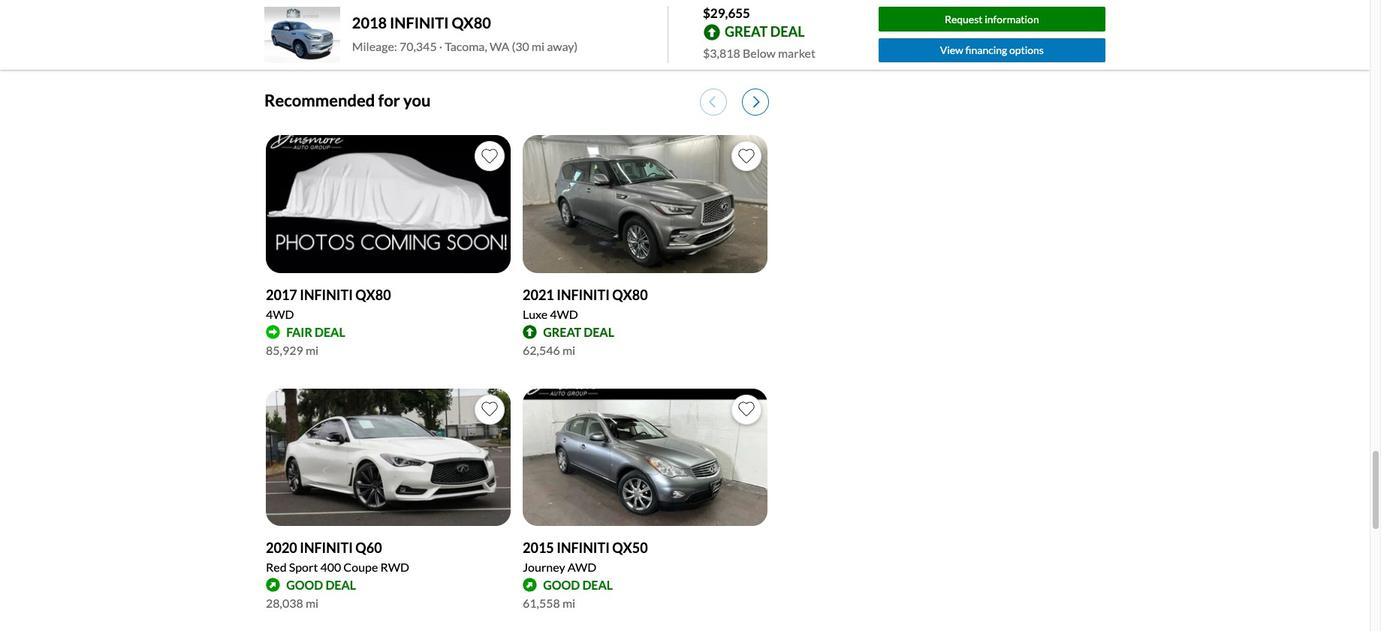 Task type: describe. For each thing, give the bounding box(es) containing it.
scroll right image
[[754, 96, 760, 109]]

good for 2020
[[286, 578, 323, 593]]

deal for 2017
[[315, 325, 345, 339]]

2017 infiniti qx80 image
[[266, 135, 511, 273]]

view financing options
[[940, 44, 1044, 57]]

you
[[403, 90, 431, 111]]

qx50
[[612, 540, 648, 557]]

85,929
[[266, 343, 303, 357]]

deal for 2020
[[326, 578, 356, 593]]

$3,818 below market
[[703, 45, 816, 60]]

deal
[[770, 23, 805, 40]]

(30
[[512, 39, 529, 54]]

sport
[[289, 560, 318, 575]]

show
[[265, 31, 294, 45]]

62,546 mi
[[523, 343, 575, 357]]

infiniti for 2021
[[557, 287, 610, 303]]

62,546
[[523, 343, 560, 357]]

great
[[725, 23, 768, 40]]

red
[[266, 560, 287, 575]]

scroll left image
[[709, 96, 716, 109]]

$29,655
[[703, 5, 750, 21]]

information
[[985, 13, 1039, 25]]

4wd inside 2021 infiniti qx80 luxe 4wd
[[550, 307, 578, 321]]

financing
[[966, 44, 1007, 57]]

2018 infiniti qx80 mileage: 70,345 · tacoma, wa (30 mi away)
[[352, 14, 578, 54]]

additional
[[264, 600, 319, 614]]

mi inside 2018 infiniti qx80 mileage: 70,345 · tacoma, wa (30 mi away)
[[532, 39, 545, 54]]

great
[[543, 325, 581, 339]]

away)
[[547, 39, 578, 54]]

2021
[[523, 287, 554, 303]]

great deal image
[[523, 325, 537, 340]]

2020 infiniti q60 image
[[266, 389, 511, 527]]

qx80 for 2017
[[356, 287, 391, 303]]

2020
[[266, 540, 297, 557]]

journey
[[523, 560, 565, 575]]

good deal image
[[523, 579, 537, 593]]

mi for 2020 infiniti q60
[[306, 596, 319, 611]]

28,038
[[266, 596, 303, 611]]

good deal for 2015
[[543, 578, 613, 593]]

28,038 mi
[[266, 596, 319, 611]]

additional information
[[264, 600, 384, 614]]

2020 infiniti q60 red sport 400 coupe rwd
[[266, 540, 409, 575]]

2021 infiniti qx80 luxe 4wd
[[523, 287, 648, 321]]

great deal
[[543, 325, 614, 339]]

mi for 2017 infiniti qx80
[[306, 343, 319, 357]]

2021 infiniti qx80 image
[[523, 135, 768, 273]]

below
[[743, 45, 776, 60]]

information
[[321, 600, 384, 614]]

coupe
[[344, 560, 378, 575]]



Task type: locate. For each thing, give the bounding box(es) containing it.
1 good from the left
[[286, 578, 323, 593]]

deal for 2015
[[582, 578, 613, 593]]

61,558
[[523, 596, 560, 611]]

2015
[[523, 540, 554, 557]]

good deal down 400
[[286, 578, 356, 593]]

good deal down awd
[[543, 578, 613, 593]]

qx80
[[452, 14, 491, 32], [356, 287, 391, 303], [612, 287, 648, 303]]

·
[[439, 39, 443, 54]]

fair deal
[[286, 325, 345, 339]]

85,929 mi
[[266, 343, 319, 357]]

market
[[778, 45, 816, 60]]

recommended
[[264, 90, 375, 111]]

infiniti
[[390, 14, 449, 32], [300, 287, 353, 303], [557, 287, 610, 303], [300, 540, 353, 557], [557, 540, 610, 557]]

mi
[[532, 39, 545, 54], [306, 343, 319, 357], [562, 343, 575, 357], [306, 596, 319, 611], [562, 596, 575, 611]]

infiniti inside the 2015 infiniti qx50 journey awd
[[557, 540, 610, 557]]

qx80 for 2021
[[612, 287, 648, 303]]

2 good deal from the left
[[543, 578, 613, 593]]

4wd up great
[[550, 307, 578, 321]]

mileage:
[[352, 39, 397, 54]]

2017
[[266, 287, 297, 303]]

infiniti up 'great deal'
[[557, 287, 610, 303]]

show full description button
[[264, 22, 376, 55]]

2017 infiniti qx80 4wd
[[266, 287, 391, 321]]

deal
[[315, 325, 345, 339], [584, 325, 614, 339], [326, 578, 356, 593], [582, 578, 613, 593]]

options
[[1009, 44, 1044, 57]]

good deal for 2020
[[286, 578, 356, 593]]

description
[[316, 31, 375, 45]]

mi down fair deal
[[306, 343, 319, 357]]

0 horizontal spatial good
[[286, 578, 323, 593]]

infiniti inside 2021 infiniti qx80 luxe 4wd
[[557, 287, 610, 303]]

good deal image
[[266, 579, 280, 593]]

good down sport
[[286, 578, 323, 593]]

4wd inside 2017 infiniti qx80 4wd
[[266, 307, 294, 321]]

fair deal image
[[266, 325, 280, 340]]

2018 infiniti qx80 image
[[264, 6, 340, 63]]

recommended for you
[[264, 90, 431, 111]]

awd
[[568, 560, 597, 575]]

for
[[378, 90, 400, 111]]

infiniti for 2020
[[300, 540, 353, 557]]

mi for 2015 infiniti qx50
[[562, 596, 575, 611]]

view
[[940, 44, 964, 57]]

deal down 2017 infiniti qx80 4wd on the left of the page
[[315, 325, 345, 339]]

full
[[296, 31, 313, 45]]

request information
[[945, 13, 1039, 25]]

2 4wd from the left
[[550, 307, 578, 321]]

infiniti up fair deal
[[300, 287, 353, 303]]

view financing options button
[[878, 38, 1106, 63]]

2015 infiniti qx50 image
[[523, 389, 768, 527]]

400
[[320, 560, 341, 575]]

1 horizontal spatial qx80
[[452, 14, 491, 32]]

61,558 mi
[[523, 596, 575, 611]]

infiniti up awd
[[557, 540, 610, 557]]

1 horizontal spatial 4wd
[[550, 307, 578, 321]]

infiniti for 2017
[[300, 287, 353, 303]]

4wd
[[266, 307, 294, 321], [550, 307, 578, 321]]

infiniti for 2015
[[557, 540, 610, 557]]

qx80 for 2018
[[452, 14, 491, 32]]

infiniti up 70,345
[[390, 14, 449, 32]]

qx80 inside 2018 infiniti qx80 mileage: 70,345 · tacoma, wa (30 mi away)
[[452, 14, 491, 32]]

qx80 inside 2021 infiniti qx80 luxe 4wd
[[612, 287, 648, 303]]

0 horizontal spatial 4wd
[[266, 307, 294, 321]]

infiniti inside 2020 infiniti q60 red sport 400 coupe rwd
[[300, 540, 353, 557]]

2 good from the left
[[543, 578, 580, 593]]

infiniti inside 2017 infiniti qx80 4wd
[[300, 287, 353, 303]]

70,345
[[399, 39, 437, 54]]

1 horizontal spatial good deal
[[543, 578, 613, 593]]

show full description
[[265, 31, 375, 45]]

2018
[[352, 14, 387, 32]]

4wd down 2017
[[266, 307, 294, 321]]

2015 infiniti qx50 journey awd
[[523, 540, 648, 575]]

good up "61,558 mi"
[[543, 578, 580, 593]]

qx80 inside 2017 infiniti qx80 4wd
[[356, 287, 391, 303]]

1 good deal from the left
[[286, 578, 356, 593]]

infiniti up 400
[[300, 540, 353, 557]]

good deal
[[286, 578, 356, 593], [543, 578, 613, 593]]

0 horizontal spatial qx80
[[356, 287, 391, 303]]

$3,818
[[703, 45, 740, 60]]

mi right (30
[[532, 39, 545, 54]]

fair
[[286, 325, 312, 339]]

luxe
[[523, 307, 548, 321]]

mi right 28,038
[[306, 596, 319, 611]]

q60
[[356, 540, 382, 557]]

wa
[[490, 39, 510, 54]]

0 horizontal spatial good deal
[[286, 578, 356, 593]]

good for 2015
[[543, 578, 580, 593]]

request
[[945, 13, 983, 25]]

rwd
[[380, 560, 409, 575]]

great deal
[[725, 23, 805, 40]]

good
[[286, 578, 323, 593], [543, 578, 580, 593]]

deal for 2021
[[584, 325, 614, 339]]

deal down 2021 infiniti qx80 luxe 4wd
[[584, 325, 614, 339]]

mi down great
[[562, 343, 575, 357]]

infiniti inside 2018 infiniti qx80 mileage: 70,345 · tacoma, wa (30 mi away)
[[390, 14, 449, 32]]

1 4wd from the left
[[266, 307, 294, 321]]

deal down 400
[[326, 578, 356, 593]]

mi for 2021 infiniti qx80
[[562, 343, 575, 357]]

1 horizontal spatial good
[[543, 578, 580, 593]]

deal down awd
[[582, 578, 613, 593]]

2 horizontal spatial qx80
[[612, 287, 648, 303]]

mi right 61,558
[[562, 596, 575, 611]]

infiniti for 2018
[[390, 14, 449, 32]]

request information button
[[878, 7, 1106, 31]]

tacoma,
[[445, 39, 487, 54]]



Task type: vqa. For each thing, say whether or not it's contained in the screenshot.
V6 related to $21,999
no



